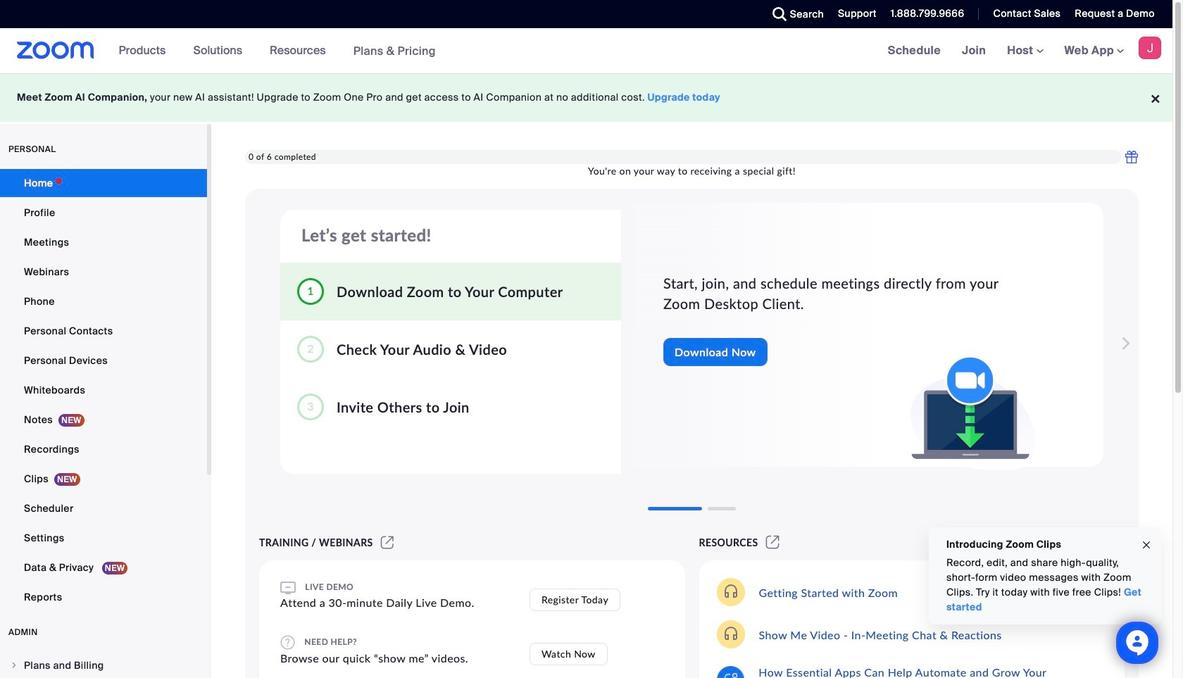 Task type: describe. For each thing, give the bounding box(es) containing it.
meetings navigation
[[878, 28, 1173, 74]]

1 window new image from the left
[[379, 537, 396, 549]]

product information navigation
[[108, 28, 447, 74]]

2 window new image from the left
[[764, 537, 782, 549]]

close image
[[1141, 537, 1153, 553]]

next image
[[1115, 330, 1134, 358]]



Task type: locate. For each thing, give the bounding box(es) containing it.
personal menu menu
[[0, 169, 207, 613]]

banner
[[0, 28, 1173, 74]]

window new image
[[379, 537, 396, 549], [764, 537, 782, 549]]

zoom logo image
[[17, 42, 94, 59]]

1 horizontal spatial window new image
[[764, 537, 782, 549]]

footer
[[0, 73, 1173, 122]]

right image
[[10, 662, 18, 670]]

profile picture image
[[1139, 37, 1162, 59]]

menu item
[[0, 652, 207, 678]]

0 horizontal spatial window new image
[[379, 537, 396, 549]]



Task type: vqa. For each thing, say whether or not it's contained in the screenshot.
Add to Google Calendar ICON
no



